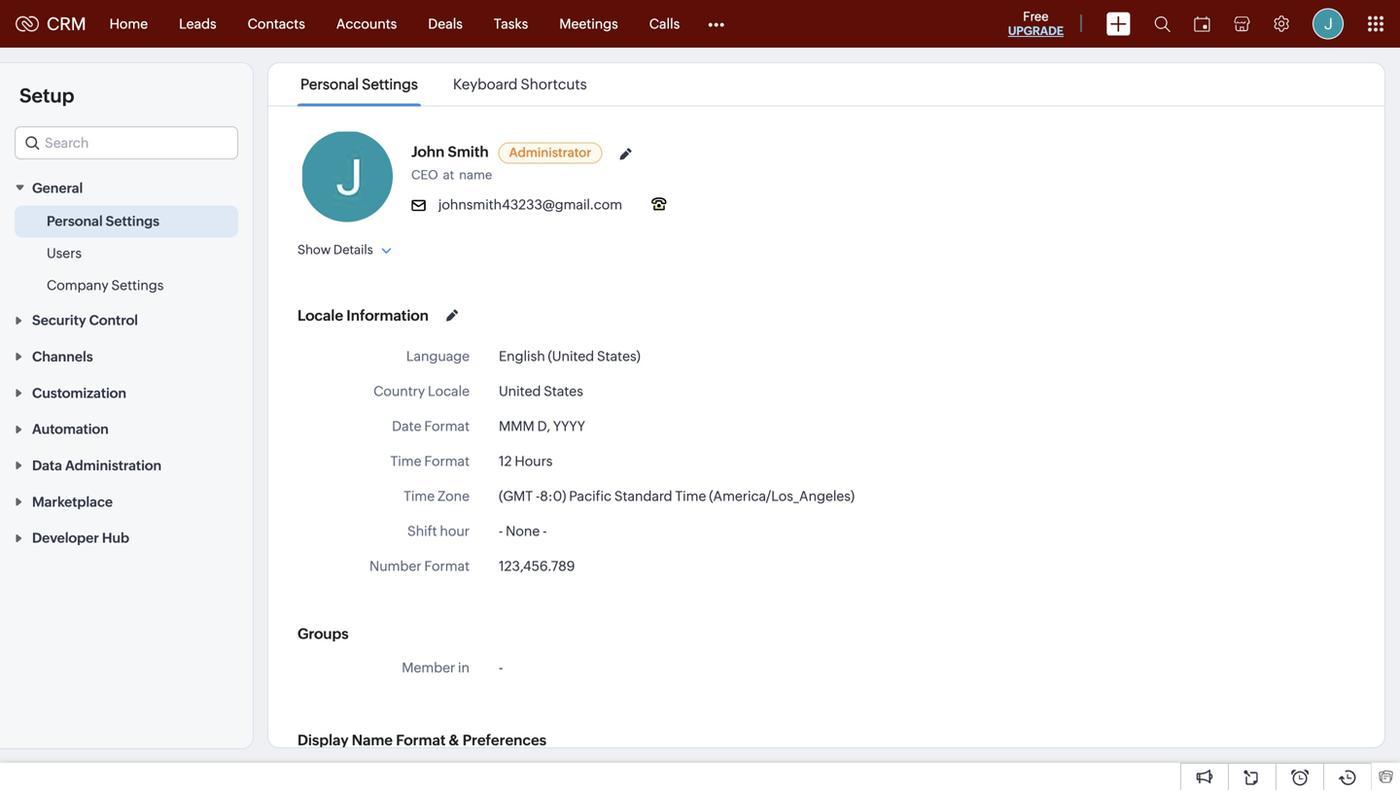 Task type: describe. For each thing, give the bounding box(es) containing it.
channels button
[[0, 338, 253, 375]]

united
[[499, 384, 541, 399]]

123,456.789
[[499, 559, 575, 574]]

smith
[[448, 143, 489, 160]]

name
[[352, 733, 393, 750]]

(gmt
[[499, 489, 533, 504]]

contacts
[[248, 16, 305, 32]]

contacts link
[[232, 0, 321, 47]]

zone
[[438, 489, 470, 504]]

date
[[392, 419, 422, 434]]

show details
[[298, 243, 373, 257]]

states
[[544, 384, 584, 399]]

ceo
[[412, 168, 438, 182]]

calendar image
[[1195, 16, 1211, 32]]

security control
[[32, 313, 138, 328]]

1 horizontal spatial personal settings
[[301, 76, 418, 93]]

united states
[[499, 384, 584, 399]]

hour
[[440, 524, 470, 539]]

deals link
[[413, 0, 479, 47]]

name link
[[459, 168, 497, 182]]

show
[[298, 243, 331, 257]]

in
[[458, 661, 470, 676]]

general button
[[0, 169, 253, 206]]

Search text field
[[16, 127, 237, 159]]

company
[[47, 278, 109, 293]]

2 vertical spatial settings
[[111, 278, 164, 293]]

shift hour
[[408, 524, 470, 539]]

shift
[[408, 524, 437, 539]]

0 horizontal spatial locale
[[298, 307, 343, 324]]

john
[[412, 143, 445, 160]]

users link
[[47, 244, 82, 263]]

settings inside list
[[362, 76, 418, 93]]

security
[[32, 313, 86, 328]]

logo image
[[16, 16, 39, 32]]

leads link
[[164, 0, 232, 47]]

home link
[[94, 0, 164, 47]]

administrator
[[509, 145, 592, 160]]

users
[[47, 245, 82, 261]]

time format
[[391, 454, 470, 469]]

(gmt -8:0) pacific standard time (america/los_angeles)
[[499, 489, 855, 504]]

ceo at name
[[412, 168, 492, 182]]

12
[[499, 454, 512, 469]]

format for time format
[[424, 454, 470, 469]]

none
[[506, 524, 540, 539]]

1 vertical spatial settings
[[106, 213, 160, 229]]

- none -
[[499, 524, 547, 539]]

personal settings link for users link
[[47, 211, 160, 231]]

keyboard
[[453, 76, 518, 93]]

accounts link
[[321, 0, 413, 47]]

- right (gmt
[[536, 489, 540, 504]]

setup
[[19, 85, 74, 107]]

general region
[[0, 206, 253, 302]]

automation
[[32, 422, 109, 437]]

marketplace button
[[0, 484, 253, 520]]

data
[[32, 458, 62, 474]]

hours
[[515, 454, 553, 469]]

member
[[402, 661, 455, 676]]

name
[[459, 168, 492, 182]]

data administration
[[32, 458, 162, 474]]

tasks link
[[479, 0, 544, 47]]

personal settings inside the general 'region'
[[47, 213, 160, 229]]

1 horizontal spatial personal
[[301, 76, 359, 93]]

free
[[1024, 9, 1049, 24]]

12 hours
[[499, 454, 553, 469]]

time zone
[[404, 489, 470, 504]]

create menu image
[[1107, 12, 1131, 36]]

johnsmith43233@gmail.com
[[439, 197, 623, 213]]

crm link
[[16, 14, 86, 34]]

customization button
[[0, 375, 253, 411]]

yyyy
[[553, 419, 586, 434]]

security control button
[[0, 302, 253, 338]]

profile image
[[1313, 8, 1344, 39]]

time for time format
[[391, 454, 422, 469]]

- right none
[[543, 524, 547, 539]]

Other Modules field
[[696, 8, 738, 39]]

standard
[[615, 489, 673, 504]]



Task type: locate. For each thing, give the bounding box(es) containing it.
home
[[110, 16, 148, 32]]

member in
[[402, 661, 470, 676]]

0 vertical spatial personal settings
[[301, 76, 418, 93]]

&
[[449, 733, 460, 750]]

format for date format
[[424, 419, 470, 434]]

english
[[499, 349, 545, 364]]

- right in
[[499, 661, 503, 676]]

personal settings down the "accounts" link
[[301, 76, 418, 93]]

0 vertical spatial settings
[[362, 76, 418, 93]]

country locale
[[374, 384, 470, 399]]

personal up users
[[47, 213, 103, 229]]

list
[[283, 63, 605, 106]]

1 vertical spatial personal settings
[[47, 213, 160, 229]]

marketplace
[[32, 495, 113, 510]]

time down the date
[[391, 454, 422, 469]]

personal settings link down general dropdown button
[[47, 211, 160, 231]]

meetings link
[[544, 0, 634, 47]]

settings up 'security control' dropdown button
[[111, 278, 164, 293]]

information
[[347, 307, 429, 324]]

english (united states)
[[499, 349, 641, 364]]

mmm
[[499, 419, 535, 434]]

automation button
[[0, 411, 253, 447]]

create menu element
[[1095, 0, 1143, 47]]

0 horizontal spatial personal settings link
[[47, 211, 160, 231]]

time right standard
[[675, 489, 707, 504]]

-
[[536, 489, 540, 504], [499, 524, 503, 539], [543, 524, 547, 539], [499, 661, 503, 676]]

0 horizontal spatial personal settings
[[47, 213, 160, 229]]

locale down 'language'
[[428, 384, 470, 399]]

1 vertical spatial personal
[[47, 213, 103, 229]]

number format
[[370, 559, 470, 574]]

format up time format
[[424, 419, 470, 434]]

upgrade
[[1009, 24, 1064, 37]]

1 vertical spatial locale
[[428, 384, 470, 399]]

list containing personal settings
[[283, 63, 605, 106]]

personal inside the general 'region'
[[47, 213, 103, 229]]

developer hub button
[[0, 520, 253, 556]]

(america/los_angeles)
[[709, 489, 855, 504]]

administration
[[65, 458, 162, 474]]

display
[[298, 733, 349, 750]]

settings down the "accounts" link
[[362, 76, 418, 93]]

None field
[[15, 126, 238, 160]]

1 horizontal spatial personal settings link
[[298, 76, 421, 93]]

1 vertical spatial personal settings link
[[47, 211, 160, 231]]

0 horizontal spatial personal
[[47, 213, 103, 229]]

personal settings link for keyboard shortcuts link
[[298, 76, 421, 93]]

search image
[[1155, 16, 1171, 32]]

time for time zone
[[404, 489, 435, 504]]

locale information
[[298, 307, 429, 324]]

accounts
[[336, 16, 397, 32]]

time
[[391, 454, 422, 469], [404, 489, 435, 504], [675, 489, 707, 504]]

company settings
[[47, 278, 164, 293]]

preferences
[[463, 733, 547, 750]]

locale down the show
[[298, 307, 343, 324]]

control
[[89, 313, 138, 328]]

data administration button
[[0, 447, 253, 484]]

language
[[407, 349, 470, 364]]

tasks
[[494, 16, 529, 32]]

groups
[[298, 626, 349, 643]]

personal down the "accounts" link
[[301, 76, 359, 93]]

1 horizontal spatial locale
[[428, 384, 470, 399]]

crm
[[47, 14, 86, 34]]

search element
[[1143, 0, 1183, 48]]

at
[[443, 168, 454, 182]]

locale
[[298, 307, 343, 324], [428, 384, 470, 399]]

settings
[[362, 76, 418, 93], [106, 213, 160, 229], [111, 278, 164, 293]]

format up zone at the left of page
[[424, 454, 470, 469]]

shortcuts
[[521, 76, 587, 93]]

customization
[[32, 386, 126, 401]]

format left &
[[396, 733, 446, 750]]

personal settings link
[[298, 76, 421, 93], [47, 211, 160, 231]]

hub
[[102, 531, 129, 546]]

company settings link
[[47, 276, 164, 295]]

show details link
[[298, 243, 392, 257]]

pacific
[[569, 489, 612, 504]]

display name format & preferences
[[298, 733, 547, 750]]

profile element
[[1302, 0, 1356, 47]]

john smith
[[412, 143, 489, 160]]

developer
[[32, 531, 99, 546]]

time left zone at the left of page
[[404, 489, 435, 504]]

states)
[[597, 349, 641, 364]]

number
[[370, 559, 422, 574]]

personal
[[301, 76, 359, 93], [47, 213, 103, 229]]

meetings
[[560, 16, 618, 32]]

deals
[[428, 16, 463, 32]]

format down hour
[[424, 559, 470, 574]]

keyboard shortcuts link
[[450, 76, 590, 93]]

personal settings
[[301, 76, 418, 93], [47, 213, 160, 229]]

format for number format
[[424, 559, 470, 574]]

(united
[[548, 349, 595, 364]]

details
[[334, 243, 373, 257]]

leads
[[179, 16, 217, 32]]

date format
[[392, 419, 470, 434]]

general
[[32, 180, 83, 196]]

8:0)
[[540, 489, 567, 504]]

personal settings down general dropdown button
[[47, 213, 160, 229]]

free upgrade
[[1009, 9, 1064, 37]]

settings down general dropdown button
[[106, 213, 160, 229]]

0 vertical spatial personal settings link
[[298, 76, 421, 93]]

personal settings link down the "accounts" link
[[298, 76, 421, 93]]

country
[[374, 384, 425, 399]]

calls link
[[634, 0, 696, 47]]

0 vertical spatial locale
[[298, 307, 343, 324]]

0 vertical spatial personal
[[301, 76, 359, 93]]

- left none
[[499, 524, 503, 539]]

mmm d, yyyy
[[499, 419, 586, 434]]

calls
[[650, 16, 680, 32]]



Task type: vqa. For each thing, say whether or not it's contained in the screenshot.
YVONNE- TJEPKEMA@NOEMAIL.COM link
no



